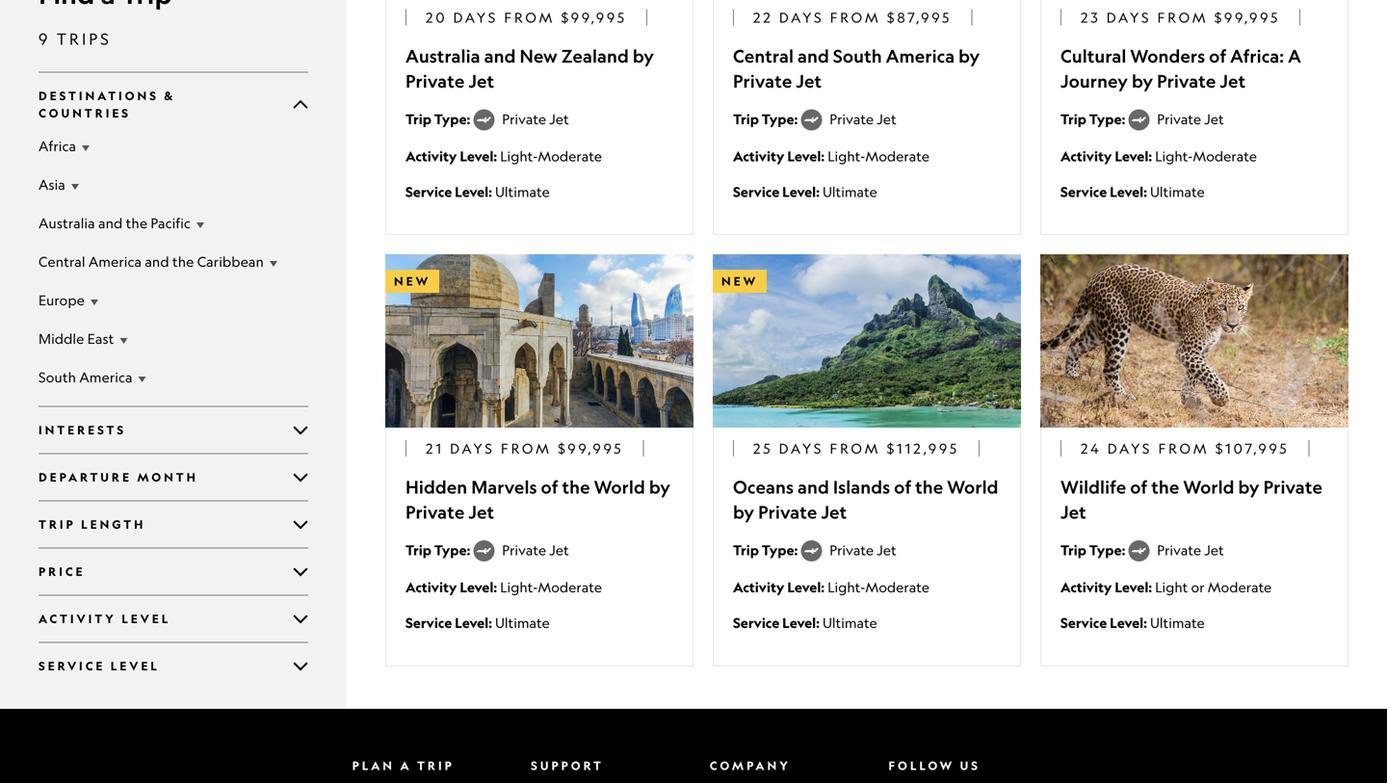 Task type: locate. For each thing, give the bounding box(es) containing it.
ultimate for africa:
[[1151, 183, 1205, 200]]

light- down hidden marvels of the world by private jet
[[500, 579, 538, 595]]

private jet down australia and new zealand by private jet link
[[502, 111, 569, 127]]

of right wildlife
[[1130, 477, 1148, 498]]

trip for cultural wonders of africa: a journey by private jet
[[1061, 110, 1087, 128]]

2 horizontal spatial world
[[1184, 477, 1235, 498]]

us
[[960, 759, 981, 773]]

asia
[[39, 176, 65, 193]]

private down wonders
[[1157, 70, 1216, 92]]

days for hidden
[[450, 441, 495, 457]]

from for the
[[501, 441, 552, 457]]

from up wonders
[[1158, 9, 1209, 26]]

jet down 20 days from $99,995
[[469, 70, 494, 92]]

central for central and south america by private jet
[[733, 45, 794, 67]]

trip type:
[[406, 110, 473, 128], [733, 110, 801, 128], [1061, 110, 1129, 128], [406, 542, 473, 559], [733, 542, 801, 559], [1061, 542, 1129, 559]]

light- down the australia and new zealand by private jet
[[500, 148, 538, 164]]

south inside central and south america by private jet
[[833, 45, 882, 67]]

$112,995
[[887, 441, 960, 457]]

the down 24 days from $107,995 on the bottom of the page
[[1152, 477, 1180, 498]]

from up central and south america by private jet
[[830, 9, 881, 26]]

ultimate for of
[[823, 615, 878, 631]]

jet up or
[[1205, 542, 1224, 558]]

a leopard walks across a grassy plain image
[[1041, 255, 1349, 428]]

0 vertical spatial a
[[1288, 45, 1302, 67]]

1 horizontal spatial a
[[1288, 45, 1302, 67]]

by inside cultural wonders of africa: a journey by private jet
[[1132, 70, 1153, 92]]

central inside dropdown button
[[39, 253, 85, 270]]

the down australia and the pacific "dropdown button"
[[172, 253, 194, 270]]

type: down 'hidden'
[[434, 542, 471, 559]]

world inside oceans and islands of the world by private jet
[[947, 477, 999, 498]]

the inside oceans and islands of the world by private jet
[[916, 477, 944, 498]]

new for hidden marvels of the world by private jet
[[394, 274, 431, 289]]

the down $112,995
[[916, 477, 944, 498]]

0 vertical spatial australia
[[406, 45, 480, 67]]

america down australia and the pacific
[[89, 253, 142, 270]]

moderate for of
[[866, 579, 930, 595]]

australia inside the australia and new zealand by private jet
[[406, 45, 480, 67]]

private down '$107,995'
[[1264, 477, 1323, 498]]

trip for australia and new zealand by private jet
[[406, 110, 432, 128]]

and inside the australia and new zealand by private jet
[[484, 45, 516, 67]]

trip type: for hidden marvels of the world by private jet
[[406, 542, 473, 559]]

2 world from the left
[[947, 477, 999, 498]]

from up islands
[[830, 441, 881, 457]]

24 days from $107,995
[[1081, 441, 1290, 457]]

private jet down hidden marvels of the world by private jet link
[[502, 542, 569, 558]]

private jet down "central and south america by private jet" link
[[830, 111, 897, 127]]

a
[[1288, 45, 1302, 67], [400, 759, 412, 773]]

type: for central and south america by private jet
[[762, 110, 798, 128]]

1 horizontal spatial south
[[833, 45, 882, 67]]

0 vertical spatial america
[[886, 45, 955, 67]]

21 days from $99,995
[[426, 441, 624, 457]]

oceans
[[733, 477, 794, 498]]

and inside dropdown button
[[145, 253, 169, 270]]

by inside the australia and new zealand by private jet
[[633, 45, 654, 67]]

20 days from $99,995
[[426, 9, 627, 26]]

0 horizontal spatial new
[[394, 274, 431, 289]]

east
[[87, 330, 114, 347]]

moderate down hidden marvels of the world by private jet link
[[538, 579, 602, 595]]

2 vertical spatial america
[[79, 369, 133, 385]]

support
[[531, 759, 604, 773]]

africa button
[[39, 136, 308, 156]]

private down oceans
[[758, 501, 818, 523]]

destinations & countries
[[39, 89, 176, 120]]

moderate down oceans and islands of the world by private jet link
[[866, 579, 930, 595]]

private
[[406, 70, 465, 92], [733, 70, 792, 92], [1157, 70, 1216, 92], [502, 111, 546, 127], [830, 111, 874, 127], [1158, 111, 1202, 127], [1264, 477, 1323, 498], [406, 501, 465, 523], [758, 501, 818, 523], [502, 542, 546, 558], [830, 542, 874, 558], [1158, 542, 1202, 558]]

and up central america and the caribbean
[[98, 215, 123, 231]]

activity level: light-moderate for central
[[733, 147, 930, 165]]

private down "20"
[[406, 70, 465, 92]]

follow us
[[889, 759, 981, 773]]

25
[[753, 441, 773, 457]]

hidden
[[406, 477, 468, 498]]

of inside oceans and islands of the world by private jet
[[894, 477, 912, 498]]

type: down the australia and new zealand by private jet
[[434, 110, 471, 128]]

and down "22 days from $87,995" on the top of the page
[[798, 45, 830, 67]]

light- down central and south america by private jet
[[828, 148, 866, 164]]

jet down islands
[[821, 501, 847, 523]]

america down $87,995
[[886, 45, 955, 67]]

activity level: light-moderate
[[406, 147, 602, 165], [733, 147, 930, 165], [1061, 147, 1257, 165], [406, 578, 602, 596], [733, 578, 930, 596]]

and for oceans and islands of the world by private jet
[[798, 477, 830, 498]]

or
[[1191, 579, 1205, 595]]

service level: ultimate for central and south america by private jet
[[733, 183, 878, 200]]

1 horizontal spatial world
[[947, 477, 999, 498]]

days
[[453, 9, 498, 26], [779, 9, 824, 26], [1107, 9, 1152, 26], [450, 441, 495, 457], [779, 441, 824, 457], [1108, 441, 1153, 457]]

service level: ultimate for wildlife of the world by private jet
[[1061, 614, 1205, 631]]

a right africa:
[[1288, 45, 1302, 67]]

level down activity level
[[111, 659, 160, 673]]

by
[[633, 45, 654, 67], [959, 45, 980, 67], [1132, 70, 1153, 92], [649, 477, 671, 498], [1239, 477, 1260, 498], [733, 501, 755, 523]]

america for south america
[[79, 369, 133, 385]]

days right 25 on the right bottom of page
[[779, 441, 824, 457]]

service
[[406, 183, 452, 200], [733, 183, 780, 200], [1061, 183, 1107, 200], [406, 614, 452, 631], [733, 614, 780, 631], [1061, 614, 1107, 631], [39, 659, 105, 673]]

wildlife of the world by private jet
[[1061, 477, 1323, 523]]

jet down africa:
[[1220, 70, 1246, 92]]

private jet
[[502, 111, 569, 127], [830, 111, 897, 127], [1158, 111, 1224, 127], [502, 542, 569, 558], [830, 542, 897, 558], [1158, 542, 1224, 558]]

central down 22 at the right top of the page
[[733, 45, 794, 67]]

moderate
[[538, 148, 602, 164], [866, 148, 930, 164], [1193, 148, 1257, 164], [538, 579, 602, 595], [866, 579, 930, 595], [1208, 579, 1272, 595]]

activity level: light-moderate for hidden
[[406, 578, 602, 596]]

0 horizontal spatial australia
[[39, 215, 95, 231]]

service level
[[39, 659, 160, 673]]

australia down "20"
[[406, 45, 480, 67]]

1 vertical spatial level
[[111, 659, 160, 673]]

middle
[[39, 330, 84, 347]]

type: for hidden marvels of the world by private jet
[[434, 542, 471, 559]]

22
[[753, 9, 773, 26]]

trips
[[57, 29, 112, 48]]

1 horizontal spatial australia
[[406, 45, 480, 67]]

1 new trip available element from the left
[[385, 270, 439, 293]]

22 days from $87,995
[[753, 9, 952, 26]]

activity level: light-moderate down central and south america by private jet
[[733, 147, 930, 165]]

1 horizontal spatial central
[[733, 45, 794, 67]]

light- for africa:
[[1156, 148, 1193, 164]]

0 vertical spatial south
[[833, 45, 882, 67]]

type: down oceans
[[762, 542, 798, 559]]

private inside hidden marvels of the world by private jet
[[406, 501, 465, 523]]

0 horizontal spatial world
[[594, 477, 645, 498]]

service level: ultimate for australia and new zealand by private jet
[[406, 183, 550, 200]]

from for world
[[1159, 441, 1210, 457]]

south america
[[39, 369, 133, 385]]

type: for australia and new zealand by private jet
[[434, 110, 471, 128]]

activity level: light-moderate down cultural wonders of africa: a journey by private jet
[[1061, 147, 1257, 165]]

ultimate for zealand
[[495, 183, 550, 200]]

a inside cultural wonders of africa: a journey by private jet
[[1288, 45, 1302, 67]]

from up wildlife of the world by private jet
[[1159, 441, 1210, 457]]

activity for central and south america by private jet
[[733, 147, 785, 165]]

moderate right or
[[1208, 579, 1272, 595]]

the left pacific
[[126, 215, 148, 231]]

moderate for the
[[538, 579, 602, 595]]

central up europe
[[39, 253, 85, 270]]

3 world from the left
[[1184, 477, 1235, 498]]

trip type: for australia and new zealand by private jet
[[406, 110, 473, 128]]

europe
[[39, 292, 85, 308]]

days right "20"
[[453, 9, 498, 26]]

private down cultural wonders of africa: a journey by private jet
[[1158, 111, 1202, 127]]

australia down asia
[[39, 215, 95, 231]]

activity level: light-moderate down hidden marvels of the world by private jet
[[406, 578, 602, 596]]

world
[[594, 477, 645, 498], [947, 477, 999, 498], [1184, 477, 1235, 498]]

1 world from the left
[[594, 477, 645, 498]]

from for africa:
[[1158, 9, 1209, 26]]

from
[[504, 9, 555, 26], [830, 9, 881, 26], [1158, 9, 1209, 26], [501, 441, 552, 457], [830, 441, 881, 457], [1159, 441, 1210, 457]]

and inside oceans and islands of the world by private jet
[[798, 477, 830, 498]]

9
[[39, 29, 50, 48]]

new trip available element for oceans and islands of the world by private jet
[[713, 270, 767, 293]]

trip for hidden marvels of the world by private jet
[[406, 542, 432, 559]]

of inside hidden marvels of the world by private jet
[[541, 477, 558, 498]]

and left new
[[484, 45, 516, 67]]

ultimate for the
[[495, 615, 550, 631]]

activity level: light-moderate down the australia and new zealand by private jet
[[406, 147, 602, 165]]

1 horizontal spatial new trip available element
[[713, 270, 767, 293]]

private down the australia and new zealand by private jet
[[502, 111, 546, 127]]

and inside central and south america by private jet
[[798, 45, 830, 67]]

the down 21 days from $99,995
[[562, 477, 590, 498]]

south down "22 days from $87,995" on the top of the page
[[833, 45, 882, 67]]

america down east
[[79, 369, 133, 385]]

1 vertical spatial america
[[89, 253, 142, 270]]

interests
[[39, 423, 126, 437]]

activity for hidden marvels of the world by private jet
[[406, 578, 457, 596]]

trip type: for cultural wonders of africa: a journey by private jet
[[1061, 110, 1129, 128]]

jet inside wildlife of the world by private jet
[[1061, 501, 1087, 523]]

service for central and south america by private jet
[[733, 183, 780, 200]]

type:
[[434, 110, 471, 128], [762, 110, 798, 128], [1090, 110, 1126, 128], [434, 542, 471, 559], [762, 542, 798, 559], [1090, 542, 1126, 559]]

jet down marvels
[[469, 501, 494, 523]]

light- down oceans and islands of the world by private jet
[[828, 579, 866, 595]]

light- for the
[[500, 579, 538, 595]]

by inside wildlife of the world by private jet
[[1239, 477, 1260, 498]]

level
[[122, 612, 171, 626], [111, 659, 160, 673]]

south
[[833, 45, 882, 67], [39, 369, 76, 385]]

light- for of
[[828, 579, 866, 595]]

0 horizontal spatial south
[[39, 369, 76, 385]]

days for cultural
[[1107, 9, 1152, 26]]

private down central and south america by private jet
[[830, 111, 874, 127]]

activity level: light-moderate for cultural
[[1061, 147, 1257, 165]]

of right islands
[[894, 477, 912, 498]]

1 vertical spatial south
[[39, 369, 76, 385]]

activity for oceans and islands of the world by private jet
[[733, 578, 785, 596]]

service for hidden marvels of the world by private jet
[[406, 614, 452, 631]]

$99,995
[[561, 9, 627, 26], [1215, 9, 1281, 26], [558, 441, 624, 457]]

jet inside oceans and islands of the world by private jet
[[821, 501, 847, 523]]

private jet down 'cultural wonders of africa: a journey by private jet' link
[[1158, 111, 1224, 127]]

jet down australia and new zealand by private jet link
[[549, 111, 569, 127]]

jet inside hidden marvels of the world by private jet
[[469, 501, 494, 523]]

$99,995 up hidden marvels of the world by private jet link
[[558, 441, 624, 457]]

moderate down "central and south america by private jet" link
[[866, 148, 930, 164]]

australia for australia and the pacific
[[39, 215, 95, 231]]

of left africa:
[[1209, 45, 1227, 67]]

$99,995 up africa:
[[1215, 9, 1281, 26]]

20
[[426, 9, 447, 26]]

the
[[126, 215, 148, 231], [172, 253, 194, 270], [562, 477, 590, 498], [916, 477, 944, 498], [1152, 477, 1180, 498]]

caribbean
[[197, 253, 264, 270]]

0 horizontal spatial new trip available element
[[385, 270, 439, 293]]

the inside "dropdown button"
[[126, 215, 148, 231]]

level for service level
[[111, 659, 160, 673]]

jet down wildlife
[[1061, 501, 1087, 523]]

south america button
[[39, 368, 308, 387]]

company
[[710, 759, 791, 773]]

moderate down australia and new zealand by private jet link
[[538, 148, 602, 164]]

islands
[[833, 477, 891, 498]]

days right 22 at the right top of the page
[[779, 9, 824, 26]]

moderate inside activity level: light or moderate
[[1208, 579, 1272, 595]]

australia inside "dropdown button"
[[39, 215, 95, 231]]

and for australia and new zealand by private jet
[[484, 45, 516, 67]]

africa
[[39, 138, 76, 154]]

of
[[1209, 45, 1227, 67], [541, 477, 558, 498], [894, 477, 912, 498], [1130, 477, 1148, 498]]

light- down cultural wonders of africa: a journey by private jet
[[1156, 148, 1193, 164]]

0 horizontal spatial a
[[400, 759, 412, 773]]

cultural wonders of africa: a journey by private jet link
[[1061, 44, 1329, 94]]

2 new trip available element from the left
[[713, 270, 767, 293]]

days right "23"
[[1107, 9, 1152, 26]]

oceans and islands of the world by private jet link
[[733, 475, 1001, 525]]

private jet up or
[[1158, 542, 1224, 558]]

days right 24
[[1108, 441, 1153, 457]]

australia and the pacific
[[39, 215, 191, 231]]

middle east button
[[39, 329, 308, 348]]

1 vertical spatial central
[[39, 253, 85, 270]]

from up marvels
[[501, 441, 552, 457]]

1 horizontal spatial new
[[722, 274, 758, 289]]

central and south america by private jet
[[733, 45, 980, 92]]

of right marvels
[[541, 477, 558, 498]]

jet down "22 days from $87,995" on the top of the page
[[796, 70, 822, 92]]

private down 22 at the right top of the page
[[733, 70, 792, 92]]

and down pacific
[[145, 253, 169, 270]]

and
[[484, 45, 516, 67], [798, 45, 830, 67], [98, 215, 123, 231], [145, 253, 169, 270], [798, 477, 830, 498]]

service level: ultimate for hidden marvels of the world by private jet
[[406, 614, 550, 631]]

central inside central and south america by private jet
[[733, 45, 794, 67]]

1 vertical spatial australia
[[39, 215, 95, 231]]

jet inside the australia and new zealand by private jet
[[469, 70, 494, 92]]

south down middle on the top of page
[[39, 369, 76, 385]]

activity
[[406, 147, 457, 165], [733, 147, 785, 165], [1061, 147, 1112, 165], [406, 578, 457, 596], [733, 578, 785, 596], [1061, 578, 1112, 596], [39, 612, 116, 626]]

0 vertical spatial central
[[733, 45, 794, 67]]

$87,995
[[887, 9, 952, 26]]

private inside oceans and islands of the world by private jet
[[758, 501, 818, 523]]

and left islands
[[798, 477, 830, 498]]

0 vertical spatial level
[[122, 612, 171, 626]]

jet inside central and south america by private jet
[[796, 70, 822, 92]]

countries
[[39, 106, 131, 120]]

moderate down 'cultural wonders of africa: a journey by private jet' link
[[1193, 148, 1257, 164]]

1 vertical spatial a
[[400, 759, 412, 773]]

days right 21
[[450, 441, 495, 457]]

a right plan
[[400, 759, 412, 773]]

2 new from the left
[[722, 274, 758, 289]]

$99,995 for africa:
[[1215, 9, 1281, 26]]

hidden marvels of the world by private jet link
[[406, 475, 674, 525]]

private down 'hidden'
[[406, 501, 465, 523]]

0 horizontal spatial central
[[39, 253, 85, 270]]

level:
[[460, 147, 497, 165], [788, 147, 825, 165], [1115, 147, 1153, 165], [455, 183, 492, 200], [783, 183, 820, 200], [1110, 183, 1148, 200], [460, 578, 497, 596], [788, 578, 825, 596], [1115, 578, 1153, 596], [455, 614, 492, 631], [783, 614, 820, 631], [1110, 614, 1148, 631]]

and inside "dropdown button"
[[98, 215, 123, 231]]

level up service level
[[122, 612, 171, 626]]

level for activity level
[[122, 612, 171, 626]]

activity level: light-moderate down oceans and islands of the world by private jet
[[733, 578, 930, 596]]

cultural wonders of africa: a journey by private jet
[[1061, 45, 1302, 92]]

the exterior walkway of a stone mosque with the flame towers in the distance in baku, azerbaijan image
[[385, 255, 694, 428]]

$99,995 up zealand
[[561, 9, 627, 26]]

type: down wildlife
[[1090, 542, 1126, 559]]

type: down central and south america by private jet
[[762, 110, 798, 128]]

new trip available element
[[385, 270, 439, 293], [713, 270, 767, 293]]

private jet down oceans and islands of the world by private jet link
[[830, 542, 897, 558]]

australia
[[406, 45, 480, 67], [39, 215, 95, 231]]

$99,995 for zealand
[[561, 9, 627, 26]]

trip for central and south america by private jet
[[733, 110, 759, 128]]

light-
[[500, 148, 538, 164], [828, 148, 866, 164], [1156, 148, 1193, 164], [500, 579, 538, 595], [828, 579, 866, 595]]

type: down journey
[[1090, 110, 1126, 128]]

1 new from the left
[[394, 274, 431, 289]]

from up new
[[504, 9, 555, 26]]

america
[[886, 45, 955, 67], [89, 253, 142, 270], [79, 369, 133, 385]]



Task type: vqa. For each thing, say whether or not it's contained in the screenshot.
as inside Airfare to and from destination, as well as internal flights Trip cancelation insurance or any other travel insurance Visas when applicable Alcoholic beverages
no



Task type: describe. For each thing, give the bounding box(es) containing it.
service level: ultimate for cultural wonders of africa: a journey by private jet
[[1061, 183, 1205, 200]]

south inside dropdown button
[[39, 369, 76, 385]]

moderate for africa:
[[1193, 148, 1257, 164]]

central for central america and the caribbean
[[39, 253, 85, 270]]

world inside wildlife of the world by private jet
[[1184, 477, 1235, 498]]

the inside dropdown button
[[172, 253, 194, 270]]

private jet for africa:
[[1158, 111, 1224, 127]]

ultimate for america
[[823, 183, 878, 200]]

days for central
[[779, 9, 824, 26]]

trip for oceans and islands of the world by private jet
[[733, 542, 759, 559]]

trip for wildlife of the world by private jet
[[1061, 542, 1087, 559]]

hidden marvels of the world by private jet
[[406, 477, 671, 523]]

23
[[1081, 9, 1101, 26]]

service for oceans and islands of the world by private jet
[[733, 614, 780, 631]]

from for zealand
[[504, 9, 555, 26]]

of inside wildlife of the world by private jet
[[1130, 477, 1148, 498]]

$99,995 for the
[[558, 441, 624, 457]]

light- for zealand
[[500, 148, 538, 164]]

central america and the caribbean button
[[39, 252, 308, 271]]

24
[[1081, 441, 1102, 457]]

zealand
[[562, 45, 629, 67]]

trip type: for central and south america by private jet
[[733, 110, 801, 128]]

private jet for of
[[830, 542, 897, 558]]

asia button
[[39, 175, 308, 194]]

middle east
[[39, 330, 114, 347]]

private inside central and south america by private jet
[[733, 70, 792, 92]]

month
[[137, 470, 198, 485]]

private inside the australia and new zealand by private jet
[[406, 70, 465, 92]]

21
[[426, 441, 444, 457]]

jet down "central and south america by private jet" link
[[877, 111, 897, 127]]

jet down hidden marvels of the world by private jet link
[[549, 542, 569, 558]]

marvels
[[471, 477, 537, 498]]

service for cultural wonders of africa: a journey by private jet
[[1061, 183, 1107, 200]]

trip length
[[39, 517, 146, 532]]

activity level: light-moderate for australia
[[406, 147, 602, 165]]

moderate for zealand
[[538, 148, 602, 164]]

days for australia
[[453, 9, 498, 26]]

trip type: for wildlife of the world by private jet
[[1061, 542, 1129, 559]]

wonders
[[1131, 45, 1206, 67]]

light
[[1156, 579, 1188, 595]]

private down hidden marvels of the world by private jet
[[502, 542, 546, 558]]

australia and new zealand by private jet link
[[406, 44, 674, 94]]

activity level
[[39, 612, 171, 626]]

plan
[[352, 759, 395, 773]]

europe button
[[39, 290, 308, 310]]

destinations
[[39, 89, 159, 103]]

wildlife of the world by private jet link
[[1061, 475, 1329, 525]]

activity for australia and new zealand by private jet
[[406, 147, 457, 165]]

trip type: for oceans and islands of the world by private jet
[[733, 542, 801, 559]]

america for central america and the caribbean
[[89, 253, 142, 270]]

the inside wildlife of the world by private jet
[[1152, 477, 1180, 498]]

25 days from $112,995
[[753, 441, 960, 457]]

australia and the pacific button
[[39, 213, 308, 233]]

and for central and south america by private jet
[[798, 45, 830, 67]]

cultural
[[1061, 45, 1127, 67]]

pacific
[[151, 215, 191, 231]]

private down oceans and islands of the world by private jet
[[830, 542, 874, 558]]

follow
[[889, 759, 955, 773]]

world inside hidden marvels of the world by private jet
[[594, 477, 645, 498]]

activity level: light or moderate
[[1061, 578, 1272, 596]]

australia for australia and new zealand by private jet
[[406, 45, 480, 67]]

service level: ultimate for oceans and islands of the world by private jet
[[733, 614, 878, 631]]

type: for cultural wonders of africa: a journey by private jet
[[1090, 110, 1126, 128]]

light- for america
[[828, 148, 866, 164]]

private up light on the bottom of page
[[1158, 542, 1202, 558]]

private inside wildlife of the world by private jet
[[1264, 477, 1323, 498]]

oceans and islands of the world by private jet
[[733, 477, 999, 523]]

activity level: light-moderate for oceans
[[733, 578, 930, 596]]

from for america
[[830, 9, 881, 26]]

jet down oceans and islands of the world by private jet link
[[877, 542, 897, 558]]

from for of
[[830, 441, 881, 457]]

and for australia and the pacific
[[98, 215, 123, 231]]

moderate for america
[[866, 148, 930, 164]]

private jet for america
[[830, 111, 897, 127]]

price
[[39, 565, 85, 579]]

days for wildlife
[[1108, 441, 1153, 457]]

9 trips
[[39, 29, 112, 48]]

the jagged peaks of mount otemanu overlook a lagoon on the island of bora bora in french polynesia image
[[713, 255, 1021, 428]]

type: for oceans and islands of the world by private jet
[[762, 542, 798, 559]]

journey
[[1061, 70, 1128, 92]]

jet down 'cultural wonders of africa: a journey by private jet' link
[[1205, 111, 1224, 127]]

departure
[[39, 470, 132, 485]]

the inside hidden marvels of the world by private jet
[[562, 477, 590, 498]]

by inside central and south america by private jet
[[959, 45, 980, 67]]

private jet for the
[[502, 542, 569, 558]]

plan a trip
[[352, 759, 455, 773]]

type: for wildlife of the world by private jet
[[1090, 542, 1126, 559]]

23 days from $99,995
[[1081, 9, 1281, 26]]

departure month
[[39, 470, 198, 485]]

length
[[81, 517, 146, 532]]

service for wildlife of the world by private jet
[[1061, 614, 1107, 631]]

america inside central and south america by private jet
[[886, 45, 955, 67]]

9 trips status
[[39, 27, 308, 51]]

$107,995
[[1216, 441, 1290, 457]]

new for oceans and islands of the world by private jet
[[722, 274, 758, 289]]

central america and the caribbean
[[39, 253, 264, 270]]

australia and new zealand by private jet
[[406, 45, 654, 92]]

activity for cultural wonders of africa: a journey by private jet
[[1061, 147, 1112, 165]]

wildlife
[[1061, 477, 1127, 498]]

activity for wildlife of the world by private jet
[[1061, 578, 1112, 596]]

of inside cultural wonders of africa: a journey by private jet
[[1209, 45, 1227, 67]]

private jet for zealand
[[502, 111, 569, 127]]

central and south america by private jet link
[[733, 44, 1001, 94]]

days for oceans
[[779, 441, 824, 457]]

new
[[520, 45, 558, 67]]

ultimate for world
[[1151, 615, 1205, 631]]

&
[[164, 89, 176, 103]]

service for australia and new zealand by private jet
[[406, 183, 452, 200]]

by inside hidden marvels of the world by private jet
[[649, 477, 671, 498]]

private inside cultural wonders of africa: a journey by private jet
[[1157, 70, 1216, 92]]

by inside oceans and islands of the world by private jet
[[733, 501, 755, 523]]

new trip available element for hidden marvels of the world by private jet
[[385, 270, 439, 293]]

private jet for world
[[1158, 542, 1224, 558]]

jet inside cultural wonders of africa: a journey by private jet
[[1220, 70, 1246, 92]]

destinations & countries image
[[293, 97, 308, 112]]

africa:
[[1231, 45, 1285, 67]]



